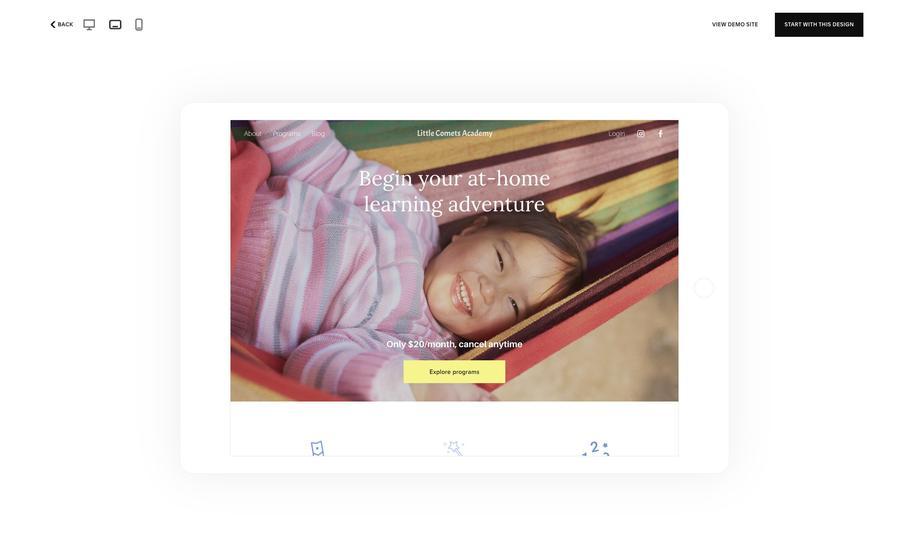 Task type: locate. For each thing, give the bounding box(es) containing it.
- left blog
[[149, 22, 152, 31]]

start with this design
[[785, 21, 855, 28]]

services
[[253, 22, 281, 31]]

design
[[833, 21, 855, 28]]

online
[[19, 22, 41, 31]]

4 - from the left
[[171, 22, 173, 31]]

- left local
[[283, 22, 286, 31]]

-
[[62, 22, 65, 31], [97, 22, 100, 31], [149, 22, 152, 31], [171, 22, 173, 31], [214, 22, 217, 31], [248, 22, 251, 31], [283, 22, 286, 31]]

site
[[747, 21, 759, 28]]

- left courses
[[214, 22, 217, 31]]

6 - from the left
[[248, 22, 251, 31]]

view
[[713, 21, 727, 28]]

with
[[804, 21, 818, 28]]

demo
[[728, 21, 746, 28]]

colima image
[[337, 65, 573, 381]]

preview template on a mobile device image
[[132, 18, 146, 31]]

memberships
[[101, 22, 148, 31]]

back
[[58, 21, 73, 28]]

- right courses
[[248, 22, 251, 31]]

preview template on a tablet device image
[[107, 17, 124, 32]]

blog
[[154, 22, 169, 31]]

colima
[[336, 390, 365, 399]]

online store - portfolio - memberships - blog - scheduling - courses - services - local business
[[19, 22, 337, 31]]

- right blog
[[171, 22, 173, 31]]

- right store
[[62, 22, 65, 31]]

crosby image
[[337, 440, 573, 551]]

portfolio
[[67, 22, 95, 31]]

- left preview template on a tablet device image on the left of page
[[97, 22, 100, 31]]

remove clove from your favorites list image
[[290, 391, 300, 400]]

preview template on a desktop device image
[[80, 18, 98, 32]]

clove image
[[71, 65, 307, 381]]

2 - from the left
[[97, 22, 100, 31]]



Task type: vqa. For each thing, say whether or not it's contained in the screenshot.
Portfolio
yes



Task type: describe. For each thing, give the bounding box(es) containing it.
view demo site
[[713, 21, 759, 28]]

5 - from the left
[[214, 22, 217, 31]]

start with this design button
[[776, 13, 864, 37]]

comet image
[[603, 65, 839, 381]]

local
[[287, 22, 305, 31]]

cami
[[70, 15, 89, 24]]

store
[[43, 22, 61, 31]]

business
[[307, 22, 337, 31]]

courses
[[219, 22, 247, 31]]

start
[[785, 21, 802, 28]]

1 - from the left
[[62, 22, 65, 31]]

cruz image
[[603, 440, 839, 551]]

comet
[[602, 390, 628, 399]]

remove clarkson from your favorites list image
[[823, 16, 832, 26]]

corrigan image
[[71, 440, 307, 551]]

view demo site link
[[713, 13, 759, 37]]

scheduling
[[175, 22, 213, 31]]

3 - from the left
[[149, 22, 152, 31]]

back button
[[45, 15, 76, 34]]

this
[[819, 21, 832, 28]]

7 - from the left
[[283, 22, 286, 31]]



